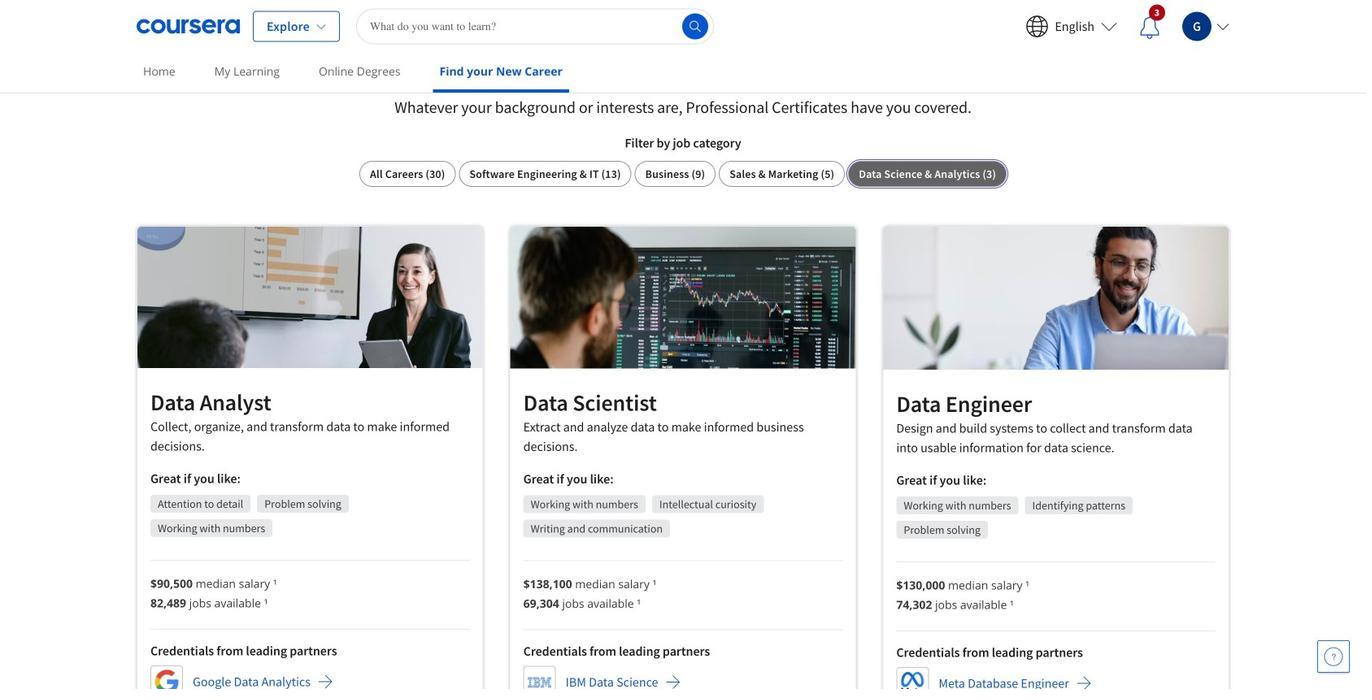 Task type: locate. For each thing, give the bounding box(es) containing it.
None search field
[[356, 9, 714, 44]]

data scientist image
[[511, 227, 856, 369]]

data analyst image
[[137, 227, 483, 369]]

None button
[[360, 161, 456, 187], [459, 161, 632, 187], [635, 161, 716, 187], [719, 161, 845, 187], [849, 161, 1007, 187], [360, 161, 456, 187], [459, 161, 632, 187], [635, 161, 716, 187], [719, 161, 845, 187], [849, 161, 1007, 187]]

option group
[[360, 161, 1007, 187]]

help center image
[[1324, 648, 1344, 667]]



Task type: vqa. For each thing, say whether or not it's contained in the screenshot.
Coursera image
yes



Task type: describe. For each thing, give the bounding box(es) containing it.
coursera image
[[137, 13, 240, 39]]

data engineer role image
[[884, 227, 1229, 370]]

What do you want to learn? text field
[[356, 9, 714, 44]]



